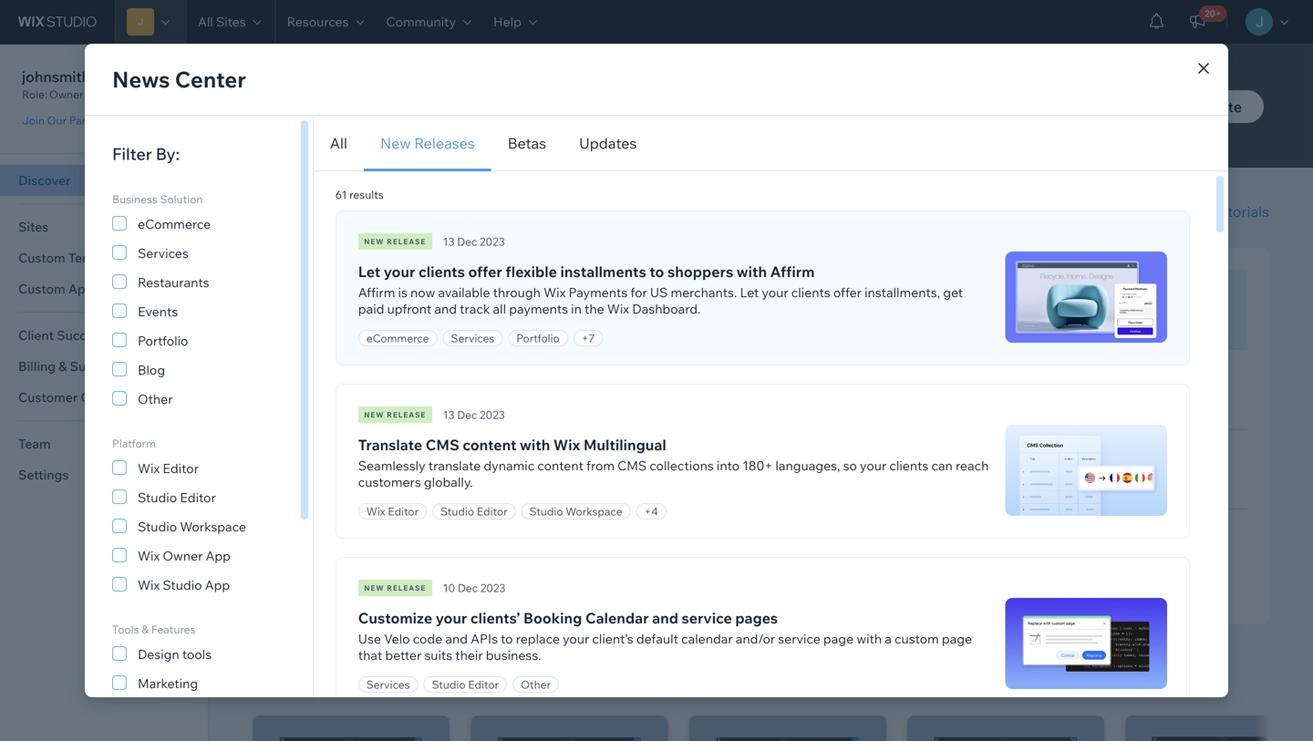 Task type: describe. For each thing, give the bounding box(es) containing it.
client
[[653, 111, 691, 130]]

explore for explore the wix studio editor
[[1004, 290, 1042, 303]]

dec for clients
[[457, 235, 477, 249]]

translate
[[358, 436, 423, 454]]

merchants.
[[671, 285, 737, 301]]

news
[[112, 66, 170, 93]]

play video for responsive
[[1026, 474, 1087, 490]]

Studio Workspace checkbox
[[112, 515, 267, 537]]

translate cms content with wix multilingual seamlessly translate dynamic content from cms collections into 180+ languages, so your clients can reach customers globally.
[[358, 436, 989, 490]]

for
[[631, 285, 648, 301]]

dashboard.
[[632, 301, 701, 317]]

resources
[[287, 14, 349, 30]]

watch video tutorials
[[253, 201, 449, 225]]

join our partner program button
[[22, 112, 154, 129]]

out
[[305, 111, 328, 130]]

1 vertical spatial &
[[142, 623, 149, 637]]

video right watch
[[315, 201, 367, 225]]

1 horizontal spatial ecommerce
[[367, 332, 429, 345]]

use for use docking, margins & padding
[[1004, 530, 1024, 543]]

custom apps link
[[0, 274, 208, 305]]

studio inside studio editor option
[[138, 490, 177, 506]]

studio inside wix studio app option
[[163, 578, 202, 593]]

by:
[[156, 144, 180, 164]]

design tools
[[138, 647, 212, 663]]

0 horizontal spatial let
[[358, 263, 381, 281]]

so
[[844, 458, 858, 474]]

20+
[[1205, 8, 1222, 19]]

customer
[[18, 390, 78, 406]]

discover link
[[0, 165, 208, 196]]

0 vertical spatial offer
[[468, 263, 503, 281]]

in
[[571, 301, 582, 317]]

and up "their"
[[446, 631, 468, 647]]

inspiration
[[481, 111, 554, 130]]

the inside let your clients offer flexible installments to shoppers with affirm affirm is now available through wix payments for us merchants. let your clients offer installments, get paid upfront and track all payments in the wix dashboard.
[[585, 301, 605, 317]]

other inside checkbox
[[138, 391, 173, 407]]

filter by:
[[112, 144, 180, 164]]

johnsmith43233
[[22, 68, 134, 86]]

updates
[[394, 111, 449, 130]]

reach
[[956, 458, 989, 474]]

create
[[607, 111, 650, 130]]

customize
[[358, 609, 433, 628]]

7
[[589, 332, 595, 345]]

customize your clients' booking calendar and service pages use velo code and apis to replace your client's default calendar and/or service page with a custom page that better suits their business.
[[358, 609, 973, 664]]

1 horizontal spatial workspace
[[566, 505, 623, 519]]

studio editor for translate
[[441, 505, 508, 519]]

wix inside checkbox
[[138, 548, 160, 564]]

team
[[18, 436, 51, 452]]

and up releases
[[453, 111, 478, 130]]

booking
[[524, 609, 582, 628]]

custom templates link
[[0, 243, 208, 274]]

replace
[[516, 631, 560, 647]]

to for inspiration
[[557, 111, 571, 130]]

now
[[411, 285, 436, 301]]

release for translate
[[387, 411, 426, 420]]

care
[[81, 390, 109, 406]]

1 vertical spatial service
[[778, 631, 821, 647]]

Wix Studio App checkbox
[[112, 574, 267, 596]]

help button
[[483, 0, 548, 44]]

the for experience the editor with tutorial templates
[[359, 669, 390, 693]]

code
[[413, 631, 443, 647]]

Wix Owner App checkbox
[[112, 545, 267, 567]]

globally.
[[424, 474, 473, 490]]

role:
[[22, 88, 47, 101]]

apis
[[471, 631, 498, 647]]

join
[[22, 114, 45, 127]]

new releases
[[380, 134, 475, 152]]

1 vertical spatial clients
[[792, 285, 831, 301]]

margins
[[1072, 530, 1114, 543]]

translate
[[429, 458, 481, 474]]

custom templates
[[18, 250, 131, 266]]

sidebar element
[[0, 44, 209, 742]]

ecommerce inside option
[[138, 216, 211, 232]]

site
[[1215, 98, 1243, 116]]

studio down suits
[[432, 678, 466, 692]]

program
[[110, 114, 154, 127]]

custom for custom templates
[[18, 250, 65, 266]]

suits
[[425, 648, 453, 664]]

owner inside checkbox
[[163, 548, 203, 564]]

all button
[[314, 116, 364, 172]]

tutorials,
[[331, 111, 390, 130]]

your down booking
[[563, 631, 590, 647]]

flexible
[[506, 263, 557, 281]]

to inside customize your clients' booking calendar and service pages use velo code and apis to replace your client's default calendar and/or service page with a custom page that better suits their business.
[[501, 631, 513, 647]]

updates button
[[563, 116, 654, 172]]

10 dec 2023
[[443, 582, 506, 595]]

your up is
[[384, 263, 415, 281]]

johnsmith43233 role: owner
[[22, 68, 134, 101]]

and/or
[[736, 631, 776, 647]]

+ 4
[[645, 505, 659, 519]]

13 dec 2023 for content
[[443, 408, 505, 422]]

custom
[[895, 631, 939, 647]]

updates
[[579, 134, 637, 152]]

design
[[138, 647, 179, 663]]

custom for custom apps
[[18, 281, 65, 297]]

events
[[138, 304, 178, 320]]

projects
[[694, 111, 750, 130]]

with inside let your clients offer flexible installments to shoppers with affirm affirm is now available through wix payments for us merchants. let your clients offer installments, get paid upfront and track all payments in the wix dashboard.
[[737, 263, 767, 281]]

Portfolio checkbox
[[112, 329, 267, 351]]

and inside let your clients offer flexible installments to shoppers with affirm affirm is now available through wix payments for us merchants. let your clients offer installments, get paid upfront and track all payments in the wix dashboard.
[[435, 301, 457, 317]]

1 horizontal spatial affirm
[[771, 263, 815, 281]]

Design tools checkbox
[[112, 643, 212, 665]]

0 horizontal spatial content
[[463, 436, 517, 454]]

with inside the translate cms content with wix multilingual seamlessly translate dynamic content from cms collections into 180+ languages, so your clients can reach customers globally.
[[520, 436, 550, 454]]

61 results
[[336, 188, 384, 202]]

2023 for with
[[480, 408, 505, 422]]

us
[[650, 285, 668, 301]]

owner inside johnsmith43233 role: owner
[[49, 88, 83, 101]]

let your clients offer flexible installments to shoppers with affirm affirm is now available through wix payments for us merchants. let your clients offer installments, get paid upfront and track all payments in the wix dashboard.
[[358, 263, 964, 317]]

wix up pause video on the top of page
[[1064, 290, 1083, 303]]

tools
[[182, 647, 212, 663]]

2 page from the left
[[942, 631, 973, 647]]

view
[[1155, 203, 1188, 221]]

2023 for offer
[[480, 235, 505, 249]]

play for responsive
[[1026, 474, 1051, 490]]

+ for installments
[[582, 332, 589, 345]]

2 vertical spatial services
[[367, 678, 410, 692]]

1 horizontal spatial portfolio
[[517, 332, 560, 345]]

13 dec 2023 for clients
[[443, 235, 505, 249]]

calendar
[[586, 609, 649, 628]]

Restaurants checkbox
[[112, 271, 267, 293]]

4
[[652, 505, 659, 519]]

0 horizontal spatial service
[[682, 609, 732, 628]]

+ for multilingual
[[645, 505, 652, 519]]

video for use docking, margins & padding
[[1054, 554, 1087, 570]]

paid
[[358, 301, 385, 317]]

13 for clients
[[443, 235, 455, 249]]

client's
[[592, 631, 634, 647]]

is
[[398, 285, 408, 301]]

features
[[151, 623, 196, 637]]

Other checkbox
[[112, 388, 267, 410]]

tools & features
[[112, 623, 196, 637]]

180+
[[743, 458, 773, 474]]

that
[[358, 648, 383, 664]]

61
[[336, 188, 347, 202]]

custom apps
[[18, 281, 100, 297]]

workspace inside checkbox
[[180, 519, 246, 535]]

all for all sites
[[198, 14, 213, 30]]



Task type: locate. For each thing, give the bounding box(es) containing it.
wix inside option
[[138, 578, 160, 593]]

0 horizontal spatial cms
[[426, 436, 460, 454]]

explore the workspace
[[1004, 370, 1119, 383]]

their
[[456, 648, 483, 664]]

2 play video from the top
[[1026, 554, 1087, 570]]

cms up translate
[[426, 436, 460, 454]]

wix up payments
[[544, 285, 566, 301]]

to left help at the left of the page
[[557, 111, 571, 130]]

your inside the translate cms content with wix multilingual seamlessly translate dynamic content from cms collections into 180+ languages, so your clients can reach customers globally.
[[860, 458, 887, 474]]

custom
[[18, 250, 65, 266], [18, 281, 65, 297]]

2 vertical spatial clients
[[890, 458, 929, 474]]

video inside button
[[1065, 314, 1098, 330]]

13 dec 2023
[[443, 235, 505, 249], [443, 408, 505, 422]]

1 2023 from the top
[[480, 235, 505, 249]]

play video button down docking,
[[1004, 554, 1087, 571]]

blog
[[138, 362, 165, 378]]

use up that at bottom
[[358, 631, 381, 647]]

release up 'customize'
[[387, 584, 426, 593]]

1 vertical spatial studio workspace
[[138, 519, 246, 535]]

studio up pause video on the top of page
[[1086, 290, 1119, 303]]

2 dec from the top
[[457, 408, 477, 422]]

0 horizontal spatial +
[[582, 332, 589, 345]]

1 horizontal spatial content
[[538, 458, 584, 474]]

let right the "merchants."
[[740, 285, 759, 301]]

tutorials
[[371, 201, 449, 225]]

0 horizontal spatial other
[[138, 391, 173, 407]]

your right the "merchants."
[[762, 285, 789, 301]]

other down the blog
[[138, 391, 173, 407]]

play for docking,
[[1026, 554, 1051, 570]]

new release for let
[[364, 237, 426, 246]]

0 vertical spatial play
[[1026, 474, 1051, 490]]

3 dec from the top
[[458, 582, 478, 595]]

customers
[[358, 474, 421, 490]]

1 vertical spatial new
[[380, 134, 411, 152]]

custom left apps
[[18, 281, 65, 297]]

studio workspace down "from"
[[530, 505, 623, 519]]

1 vertical spatial +
[[645, 505, 652, 519]]

0 horizontal spatial page
[[824, 631, 854, 647]]

the left workspace
[[1045, 370, 1062, 383]]

and up the default
[[652, 609, 679, 628]]

affirm
[[771, 263, 815, 281], [358, 285, 395, 301]]

1 vertical spatial custom
[[18, 281, 65, 297]]

business
[[112, 193, 158, 206]]

0 horizontal spatial studio workspace
[[138, 519, 246, 535]]

13
[[443, 235, 455, 249], [443, 408, 455, 422]]

video
[[315, 201, 367, 225], [1065, 314, 1098, 330], [1054, 474, 1087, 490], [1054, 554, 1087, 570]]

dec up available
[[457, 235, 477, 249]]

with down "their"
[[454, 669, 494, 693]]

video down use docking, margins & padding
[[1054, 554, 1087, 570]]

play down docking,
[[1026, 554, 1051, 570]]

0 horizontal spatial wix editor
[[138, 461, 199, 477]]

portfolio
[[517, 332, 560, 345], [138, 333, 188, 349]]

Wix Editor checkbox
[[112, 457, 267, 479]]

with right shoppers
[[737, 263, 767, 281]]

1 vertical spatial wix editor
[[367, 505, 419, 519]]

2 horizontal spatial services
[[451, 332, 495, 345]]

0 vertical spatial workspace
[[566, 505, 623, 519]]

the down that at bottom
[[359, 669, 390, 693]]

studio down the globally.
[[441, 505, 475, 519]]

explore the wix studio editor
[[1004, 290, 1153, 303]]

to inside let your clients offer flexible installments to shoppers with affirm affirm is now available through wix payments for us merchants. let your clients offer installments, get paid upfront and track all payments in the wix dashboard.
[[650, 263, 665, 281]]

with left a
[[857, 631, 882, 647]]

new inside button
[[1181, 98, 1212, 116]]

13 for content
[[443, 408, 455, 422]]

eCommerce checkbox
[[112, 213, 267, 234]]

offer up available
[[468, 263, 503, 281]]

studio editor down the globally.
[[441, 505, 508, 519]]

tab list containing all
[[314, 116, 1229, 172]]

apps
[[68, 281, 100, 297]]

docking,
[[1026, 530, 1070, 543]]

collections
[[650, 458, 714, 474]]

0 vertical spatial custom
[[18, 250, 65, 266]]

video down the use responsive behaviors
[[1054, 474, 1087, 490]]

play video button down responsive
[[1004, 474, 1087, 491]]

1 dec from the top
[[457, 235, 477, 249]]

partner
[[69, 114, 107, 127]]

better
[[385, 648, 422, 664]]

1 custom from the top
[[18, 250, 65, 266]]

all down the tutorials, on the left top of page
[[330, 134, 348, 152]]

other down business.
[[521, 678, 551, 692]]

wix studio app
[[138, 578, 230, 593]]

2023 up clients' on the left
[[481, 582, 506, 595]]

1 horizontal spatial offer
[[834, 285, 862, 301]]

business solution
[[112, 193, 203, 206]]

1 horizontal spatial sites
[[216, 14, 246, 30]]

1 vertical spatial play video button
[[1004, 554, 1087, 571]]

0 vertical spatial play video
[[1026, 474, 1087, 490]]

sites inside the sidebar element
[[18, 219, 49, 235]]

0 vertical spatial cms
[[426, 436, 460, 454]]

2 horizontal spatial to
[[650, 263, 665, 281]]

all sites
[[198, 14, 246, 30]]

2 vertical spatial dec
[[458, 582, 478, 595]]

2 horizontal spatial clients
[[890, 458, 929, 474]]

workspace up wix owner app checkbox
[[180, 519, 246, 535]]

wix down customers
[[367, 505, 386, 519]]

studio up 'wix owner app'
[[138, 519, 177, 535]]

services
[[138, 245, 189, 261], [451, 332, 495, 345], [367, 678, 410, 692]]

0 vertical spatial 2023
[[480, 235, 505, 249]]

2 vertical spatial new release
[[364, 584, 426, 593]]

new for let
[[364, 237, 385, 246]]

j
[[137, 16, 144, 27]]

studio editor
[[138, 490, 216, 506], [441, 505, 508, 519], [432, 678, 499, 692]]

13 up translate
[[443, 408, 455, 422]]

our
[[47, 114, 67, 127]]

payments
[[569, 285, 628, 301]]

1 horizontal spatial to
[[557, 111, 571, 130]]

0 vertical spatial services
[[138, 245, 189, 261]]

1 vertical spatial other
[[521, 678, 551, 692]]

shoppers
[[668, 263, 734, 281]]

0 vertical spatial owner
[[49, 88, 83, 101]]

studio editor for customize
[[432, 678, 499, 692]]

1 horizontal spatial page
[[942, 631, 973, 647]]

play video button for responsive
[[1004, 474, 1087, 491]]

10
[[443, 582, 455, 595]]

tab list
[[314, 116, 1229, 172]]

2 custom from the top
[[18, 281, 65, 297]]

explore for explore the workspace
[[1004, 370, 1042, 383]]

custom up custom apps
[[18, 250, 65, 266]]

and down available
[[435, 301, 457, 317]]

1 vertical spatial 13 dec 2023
[[443, 408, 505, 422]]

studio down 'dynamic' at the left bottom
[[530, 505, 563, 519]]

1 vertical spatial dec
[[457, 408, 477, 422]]

Services checkbox
[[112, 242, 267, 264]]

tickets
[[112, 390, 155, 406]]

new inside button
[[380, 134, 411, 152]]

play video button for docking,
[[1004, 554, 1087, 571]]

0 vertical spatial affirm
[[771, 263, 815, 281]]

all right view
[[1191, 203, 1209, 221]]

0 vertical spatial release
[[387, 237, 426, 246]]

play
[[1026, 474, 1051, 490], [1026, 554, 1051, 570]]

results
[[350, 188, 384, 202]]

13 dec 2023 up translate
[[443, 408, 505, 422]]

1 vertical spatial play
[[1026, 554, 1051, 570]]

services down the track
[[451, 332, 495, 345]]

new down updates
[[380, 134, 411, 152]]

2023 up through
[[480, 235, 505, 249]]

new release down 'tutorials'
[[364, 237, 426, 246]]

0 vertical spatial content
[[463, 436, 517, 454]]

at
[[753, 111, 767, 130]]

into
[[717, 458, 740, 474]]

1 horizontal spatial service
[[778, 631, 821, 647]]

view all tutorials button
[[1155, 201, 1270, 223]]

custom inside custom apps link
[[18, 281, 65, 297]]

2 explore from the top
[[1004, 370, 1042, 383]]

0 vertical spatial +
[[582, 332, 589, 345]]

1 horizontal spatial &
[[1116, 530, 1123, 543]]

1 vertical spatial use
[[1004, 530, 1024, 543]]

1 horizontal spatial cms
[[618, 458, 647, 474]]

0 horizontal spatial ecommerce
[[138, 216, 211, 232]]

default
[[637, 631, 679, 647]]

0 vertical spatial 13 dec 2023
[[443, 235, 505, 249]]

app for wix owner app
[[206, 548, 231, 564]]

1 horizontal spatial other
[[521, 678, 551, 692]]

explore down 'pause'
[[1004, 370, 1042, 383]]

1 13 from the top
[[443, 235, 455, 249]]

use left docking,
[[1004, 530, 1024, 543]]

custom inside custom templates link
[[18, 250, 65, 266]]

use responsive behaviors
[[1004, 450, 1134, 463]]

2 play video button from the top
[[1004, 554, 1087, 571]]

studio editor up studio workspace checkbox
[[138, 490, 216, 506]]

list
[[253, 716, 1314, 742]]

sites
[[216, 14, 246, 30], [18, 219, 49, 235]]

play video button
[[1004, 474, 1087, 491], [1004, 554, 1087, 571]]

0 vertical spatial &
[[1116, 530, 1123, 543]]

2 13 dec 2023 from the top
[[443, 408, 505, 422]]

with up 'dynamic' at the left bottom
[[520, 436, 550, 454]]

app down wix owner app checkbox
[[205, 578, 230, 593]]

1 vertical spatial play video
[[1026, 554, 1087, 570]]

2 vertical spatial 2023
[[481, 582, 506, 595]]

play video down docking,
[[1026, 554, 1087, 570]]

release
[[387, 237, 426, 246], [387, 411, 426, 420], [387, 584, 426, 593]]

wix up tools & features
[[138, 578, 160, 593]]

1 vertical spatial 2023
[[480, 408, 505, 422]]

portfolio down payments
[[517, 332, 560, 345]]

1 horizontal spatial new
[[1181, 98, 1212, 116]]

2 new release from the top
[[364, 411, 426, 420]]

1 13 dec 2023 from the top
[[443, 235, 505, 249]]

sites up center
[[216, 14, 246, 30]]

portfolio inside checkbox
[[138, 333, 188, 349]]

new for translate
[[364, 411, 385, 420]]

service up calendar
[[682, 609, 732, 628]]

wix up wix studio app
[[138, 548, 160, 564]]

0 horizontal spatial workspace
[[180, 519, 246, 535]]

1 horizontal spatial studio workspace
[[530, 505, 623, 519]]

all right j button
[[198, 14, 213, 30]]

installments,
[[865, 285, 941, 301]]

dec right "10" at the bottom left of page
[[458, 582, 478, 595]]

0 vertical spatial new
[[364, 237, 385, 246]]

cms
[[426, 436, 460, 454], [618, 458, 647, 474]]

new release for customize
[[364, 584, 426, 593]]

your down "10" at the bottom left of page
[[436, 609, 467, 628]]

services down better
[[367, 678, 410, 692]]

1 new from the top
[[364, 237, 385, 246]]

the
[[1045, 290, 1062, 303], [585, 301, 605, 317], [1045, 370, 1062, 383], [359, 669, 390, 693]]

0 horizontal spatial portfolio
[[138, 333, 188, 349]]

new for customize
[[364, 584, 385, 593]]

app for wix studio app
[[205, 578, 230, 593]]

2023 for booking
[[481, 582, 506, 595]]

Marketing checkbox
[[112, 672, 212, 694]]

& right tools
[[142, 623, 149, 637]]

check out tutorials, updates and inspiration to help create client projects at scale.
[[258, 111, 808, 130]]

1 page from the left
[[824, 631, 854, 647]]

content left "from"
[[538, 458, 584, 474]]

wix editor
[[138, 461, 199, 477], [367, 505, 419, 519]]

portfolio down events
[[138, 333, 188, 349]]

0 vertical spatial new release
[[364, 237, 426, 246]]

release for customize
[[387, 584, 426, 593]]

0 horizontal spatial owner
[[49, 88, 83, 101]]

0 vertical spatial clients
[[419, 263, 465, 281]]

responsive
[[1026, 450, 1082, 463]]

1 vertical spatial all
[[330, 134, 348, 152]]

workspace
[[566, 505, 623, 519], [180, 519, 246, 535]]

app inside checkbox
[[206, 548, 231, 564]]

services inside option
[[138, 245, 189, 261]]

2 13 from the top
[[443, 408, 455, 422]]

app up wix studio app option
[[206, 548, 231, 564]]

use for use responsive behaviors
[[1004, 450, 1024, 463]]

experience
[[253, 669, 355, 693]]

behaviors
[[1084, 450, 1134, 463]]

1 play from the top
[[1026, 474, 1051, 490]]

1 new release from the top
[[364, 237, 426, 246]]

studio editor inside studio editor option
[[138, 490, 216, 506]]

1 vertical spatial content
[[538, 458, 584, 474]]

3 new release from the top
[[364, 584, 426, 593]]

1 vertical spatial services
[[451, 332, 495, 345]]

ecommerce down upfront
[[367, 332, 429, 345]]

let up paid
[[358, 263, 381, 281]]

2 vertical spatial all
[[1191, 203, 1209, 221]]

3 release from the top
[[387, 584, 426, 593]]

ecommerce down the solution
[[138, 216, 211, 232]]

0 horizontal spatial &
[[142, 623, 149, 637]]

studio editor down "their"
[[432, 678, 499, 692]]

video down explore the wix studio editor
[[1065, 314, 1098, 330]]

0 vertical spatial explore
[[1004, 290, 1042, 303]]

2 2023 from the top
[[480, 408, 505, 422]]

release for let
[[387, 237, 426, 246]]

pause video
[[1026, 314, 1098, 330]]

can
[[932, 458, 953, 474]]

pause
[[1026, 314, 1062, 330]]

wix editor inside option
[[138, 461, 199, 477]]

to up us
[[650, 263, 665, 281]]

0 vertical spatial ecommerce
[[138, 216, 211, 232]]

studio workspace inside checkbox
[[138, 519, 246, 535]]

0 vertical spatial other
[[138, 391, 173, 407]]

studio workspace up wix owner app checkbox
[[138, 519, 246, 535]]

release down 'tutorials'
[[387, 237, 426, 246]]

use docking, margins & padding
[[1004, 530, 1168, 543]]

pause video button
[[1004, 314, 1098, 331]]

help
[[574, 111, 604, 130]]

video for explore the wix studio editor
[[1065, 314, 1098, 330]]

1 vertical spatial cms
[[618, 458, 647, 474]]

the for explore the wix studio editor
[[1045, 290, 1062, 303]]

1 release from the top
[[387, 237, 426, 246]]

1 vertical spatial let
[[740, 285, 759, 301]]

studio down 'wix owner app'
[[163, 578, 202, 593]]

app
[[206, 548, 231, 564], [205, 578, 230, 593]]

service right and/or
[[778, 631, 821, 647]]

scale.
[[770, 111, 808, 130]]

1 play video button from the top
[[1004, 474, 1087, 491]]

0 vertical spatial sites
[[216, 14, 246, 30]]

0 vertical spatial use
[[1004, 450, 1024, 463]]

customer care tickets
[[18, 390, 155, 406]]

0 horizontal spatial to
[[501, 631, 513, 647]]

all for all
[[330, 134, 348, 152]]

new down watch video tutorials on the left of page
[[364, 237, 385, 246]]

dec for content
[[457, 408, 477, 422]]

explore up 'pause'
[[1004, 290, 1042, 303]]

owner down the johnsmith43233
[[49, 88, 83, 101]]

wix down platform
[[138, 461, 160, 477]]

page right custom
[[942, 631, 973, 647]]

13 down 'tutorials'
[[443, 235, 455, 249]]

0 vertical spatial play video button
[[1004, 474, 1087, 491]]

wix left multilingual
[[554, 436, 580, 454]]

new left 'site' at the right top of the page
[[1181, 98, 1212, 116]]

1 vertical spatial workspace
[[180, 519, 246, 535]]

experience the editor with tutorial templates
[[253, 669, 662, 693]]

velo
[[384, 631, 410, 647]]

1 horizontal spatial owner
[[163, 548, 203, 564]]

all
[[493, 301, 506, 317]]

team link
[[0, 429, 208, 460]]

new up 'customize'
[[364, 584, 385, 593]]

owner up wix studio app
[[163, 548, 203, 564]]

studio inside studio workspace checkbox
[[138, 519, 177, 535]]

to for installments
[[650, 263, 665, 281]]

& right margins
[[1116, 530, 1123, 543]]

1 vertical spatial offer
[[834, 285, 862, 301]]

restaurants
[[138, 275, 209, 291]]

play down responsive
[[1026, 474, 1051, 490]]

new release up 'customize'
[[364, 584, 426, 593]]

your
[[384, 263, 415, 281], [762, 285, 789, 301], [860, 458, 887, 474], [436, 609, 467, 628], [563, 631, 590, 647]]

all inside button
[[330, 134, 348, 152]]

1 explore from the top
[[1004, 290, 1042, 303]]

ecommerce
[[138, 216, 211, 232], [367, 332, 429, 345]]

3 new from the top
[[364, 584, 385, 593]]

0 vertical spatial service
[[682, 609, 732, 628]]

2 play from the top
[[1026, 554, 1051, 570]]

wix inside the translate cms content with wix multilingual seamlessly translate dynamic content from cms collections into 180+ languages, so your clients can reach customers globally.
[[554, 436, 580, 454]]

use left responsive
[[1004, 450, 1024, 463]]

news center
[[112, 66, 246, 93]]

0 vertical spatial let
[[358, 263, 381, 281]]

workspace down "from"
[[566, 505, 623, 519]]

new up the "translate"
[[364, 411, 385, 420]]

Events checkbox
[[112, 300, 267, 322]]

1 vertical spatial affirm
[[358, 285, 395, 301]]

payments
[[509, 301, 568, 317]]

community
[[386, 14, 456, 30]]

2 vertical spatial to
[[501, 631, 513, 647]]

0 vertical spatial wix editor
[[138, 461, 199, 477]]

0 horizontal spatial affirm
[[358, 285, 395, 301]]

wix inside option
[[138, 461, 160, 477]]

use inside customize your clients' booking calendar and service pages use velo code and apis to replace your client's default calendar and/or service page with a custom page that better suits their business.
[[358, 631, 381, 647]]

tutorials
[[1212, 203, 1270, 221]]

betas
[[508, 134, 547, 152]]

installments
[[561, 263, 647, 281]]

0 vertical spatial to
[[557, 111, 571, 130]]

2 new from the top
[[364, 411, 385, 420]]

Studio Editor checkbox
[[112, 486, 267, 508]]

the for explore the workspace
[[1045, 370, 1062, 383]]

1 play video from the top
[[1026, 474, 1087, 490]]

2 release from the top
[[387, 411, 426, 420]]

new release for translate
[[364, 411, 426, 420]]

1 horizontal spatial clients
[[792, 285, 831, 301]]

watch
[[253, 201, 311, 225]]

0 horizontal spatial services
[[138, 245, 189, 261]]

the down payments
[[585, 301, 605, 317]]

upfront
[[387, 301, 432, 317]]

clients inside the translate cms content with wix multilingual seamlessly translate dynamic content from cms collections into 180+ languages, so your clients can reach customers globally.
[[890, 458, 929, 474]]

play video for docking,
[[1026, 554, 1087, 570]]

services up restaurants
[[138, 245, 189, 261]]

3 2023 from the top
[[481, 582, 506, 595]]

1 vertical spatial sites
[[18, 219, 49, 235]]

1 vertical spatial to
[[650, 263, 665, 281]]

1 vertical spatial release
[[387, 411, 426, 420]]

wix down payments
[[607, 301, 630, 317]]

marketing
[[138, 676, 198, 692]]

+ down the translate cms content with wix multilingual seamlessly translate dynamic content from cms collections into 180+ languages, so your clients can reach customers globally.
[[645, 505, 652, 519]]

video for use responsive behaviors
[[1054, 474, 1087, 490]]

Blog checkbox
[[112, 359, 267, 380]]

with inside customize your clients' booking calendar and service pages use velo code and apis to replace your client's default calendar and/or service page with a custom page that better suits their business.
[[857, 631, 882, 647]]

use
[[1004, 450, 1024, 463], [1004, 530, 1024, 543], [358, 631, 381, 647]]

available
[[438, 285, 490, 301]]

1 vertical spatial explore
[[1004, 370, 1042, 383]]

a
[[885, 631, 892, 647]]

offer left installments,
[[834, 285, 862, 301]]

tools
[[112, 623, 139, 637]]

new release up the "translate"
[[364, 411, 426, 420]]

1 vertical spatial app
[[205, 578, 230, 593]]

all inside button
[[1191, 203, 1209, 221]]

0 horizontal spatial all
[[198, 14, 213, 30]]

dynamic
[[484, 458, 535, 474]]

2 vertical spatial new
[[364, 584, 385, 593]]

app inside option
[[205, 578, 230, 593]]

dec for clients'
[[458, 582, 478, 595]]

new
[[364, 237, 385, 246], [364, 411, 385, 420], [364, 584, 385, 593]]

tutorial
[[498, 669, 565, 693]]



Task type: vqa. For each thing, say whether or not it's contained in the screenshot.
Tools
yes



